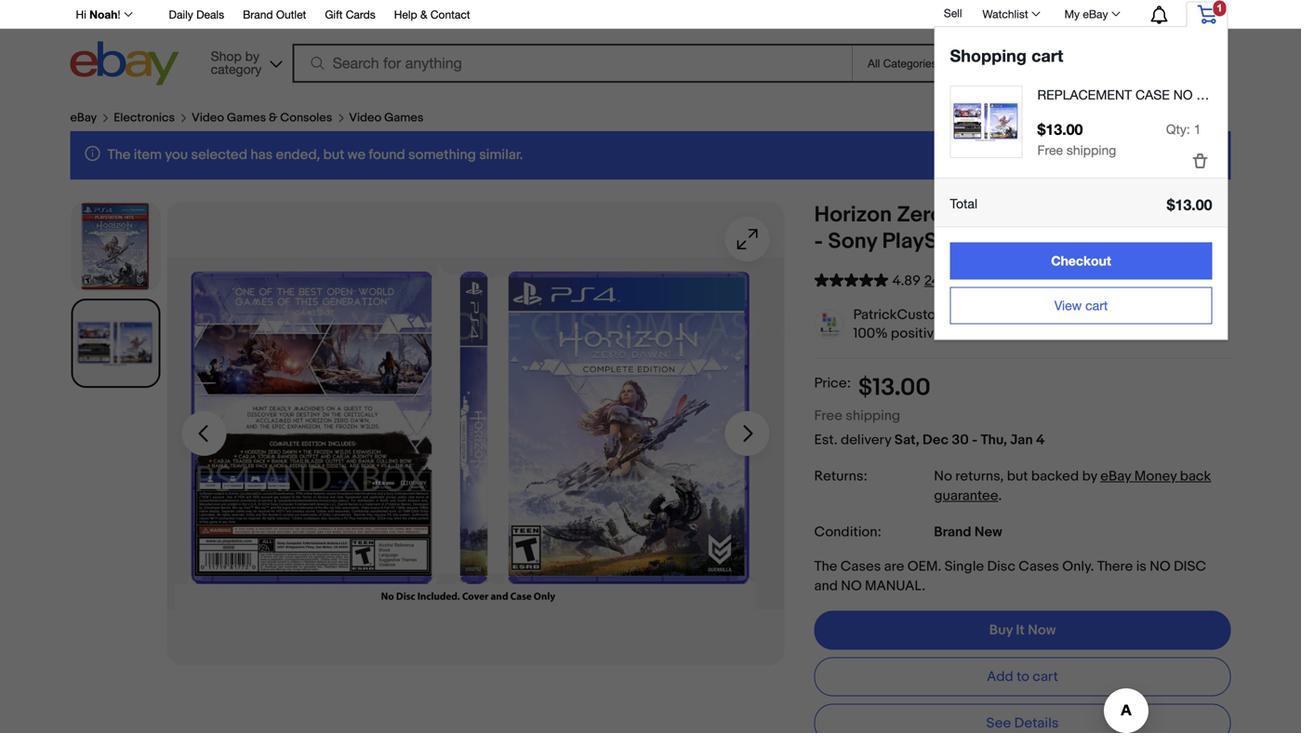 Task type: vqa. For each thing, say whether or not it's contained in the screenshot.
middle $13.00
yes



Task type: describe. For each thing, give the bounding box(es) containing it.
something
[[409, 147, 476, 164]]

jan
[[1011, 432, 1034, 449]]

qty: 1
[[1167, 121, 1202, 137]]

by
[[1083, 468, 1098, 485]]

buy
[[990, 622, 1014, 639]]

oem.
[[908, 559, 942, 575]]

feedback
[[945, 325, 1006, 342]]

has
[[251, 147, 273, 164]]

daily deals link
[[169, 5, 224, 26]]

stock photo image
[[72, 203, 160, 290]]

manual.
[[866, 578, 926, 595]]

checkout
[[1052, 253, 1112, 269]]

ended,
[[276, 147, 320, 164]]

video for video games
[[349, 111, 382, 125]]

back
[[1181, 468, 1212, 485]]

new
[[975, 524, 1003, 541]]

daily
[[169, 8, 193, 21]]

complete
[[1009, 202, 1109, 228]]

1 inside "link"
[[1218, 2, 1223, 14]]

2 horizontal spatial $13.00
[[1168, 196, 1213, 213]]

hi noah !
[[76, 8, 121, 21]]

replacement
[[1038, 87, 1133, 102]]

thu,
[[981, 432, 1008, 449]]

view for view cart
[[1055, 298, 1083, 313]]

view for view original listing
[[1092, 146, 1123, 163]]

guarantee
[[935, 488, 999, 505]]

shipping inside price: $13.00 free shipping est. delivery sat, dec 30 - thu, jan 4
[[846, 408, 901, 425]]

see
[[987, 715, 1012, 732]]

my ebay link
[[1055, 3, 1129, 25]]

electronics
[[114, 111, 175, 125]]

cakescloninger 100% positive feedback image
[[816, 310, 844, 338]]

video games & consoles link
[[192, 111, 332, 125]]

1 vertical spatial but
[[1008, 468, 1029, 485]]

sell link
[[936, 7, 971, 20]]

and
[[815, 578, 838, 595]]

buy it now link
[[815, 611, 1232, 650]]

help
[[394, 8, 418, 21]]

& inside the account navigation
[[421, 8, 428, 21]]

sell
[[945, 7, 963, 20]]

edition
[[1114, 202, 1184, 228]]

help & contact
[[394, 8, 470, 21]]

the for the cases are oem. single disc cases only. there is no disc and no manual.
[[815, 559, 838, 575]]

deals
[[196, 8, 224, 21]]

see details link
[[815, 704, 1232, 733]]

only.
[[1063, 559, 1095, 575]]

0 horizontal spatial 1
[[1195, 121, 1202, 137]]

picture 1 of 1 image
[[73, 301, 159, 386]]

patrickcustomcases(2285) 100% positive feedback
[[854, 307, 1029, 342]]

delivery
[[841, 432, 892, 449]]

outlet
[[276, 8, 306, 21]]

ebay inside my ebay link
[[1084, 7, 1109, 20]]

0 vertical spatial $13.00
[[1038, 120, 1084, 138]]

100%
[[854, 325, 888, 342]]

4.89
[[893, 273, 921, 289]]

account navigation
[[0, 0, 1302, 733]]

ebay money back guarantee link
[[935, 468, 1212, 505]]

brand outlet link
[[243, 5, 306, 26]]

add
[[987, 669, 1014, 686]]

gift cards link
[[325, 5, 376, 26]]

returns:
[[815, 468, 868, 485]]

info alert
[[70, 131, 1232, 180]]

gift
[[325, 8, 343, 21]]

ebay for ebay
[[70, 111, 97, 125]]

dec
[[923, 432, 949, 449]]

help & contact link
[[394, 5, 470, 26]]

replacement case no disc horizon zero
[[1038, 87, 1302, 102]]

similar.
[[479, 147, 523, 164]]

brand for brand outlet
[[243, 8, 273, 21]]

it
[[1017, 622, 1025, 639]]

dawn
[[949, 202, 1004, 228]]

case
[[1136, 87, 1171, 102]]

replacement case no disc horizon zero dawn complete edtiton see description - picture 1 of 1 image
[[167, 202, 785, 665]]

product
[[952, 273, 1003, 289]]

ratings
[[1006, 273, 1050, 289]]

horizon zero dawn complete edition hits - sony playstation 4
[[815, 202, 1229, 255]]

ebay link
[[70, 111, 97, 125]]

consoles
[[280, 111, 332, 125]]

cart for view cart
[[1086, 298, 1109, 313]]

there
[[1098, 559, 1134, 575]]

1 horizontal spatial no
[[1150, 559, 1171, 575]]

price: $13.00 free shipping est. delivery sat, dec 30 - thu, jan 4
[[815, 374, 1046, 449]]

4.89 249 product ratings
[[893, 273, 1050, 289]]

video games link
[[349, 111, 424, 125]]

2 cases from the left
[[1019, 559, 1060, 575]]

horizon inside horizon zero dawn complete edition hits - sony playstation 4
[[815, 202, 893, 228]]

est.
[[815, 432, 838, 449]]

ebay money back guarantee
[[935, 468, 1212, 505]]

zero inside horizon zero dawn complete edition hits - sony playstation 4
[[897, 202, 944, 228]]

none submit inside shopping cart banner
[[1008, 44, 1164, 83]]

free shipping
[[1038, 142, 1117, 158]]

daily deals
[[169, 8, 224, 21]]

contact
[[431, 8, 470, 21]]

single
[[945, 559, 985, 575]]



Task type: locate. For each thing, give the bounding box(es) containing it.
but down the jan
[[1008, 468, 1029, 485]]

4 inside price: $13.00 free shipping est. delivery sat, dec 30 - thu, jan 4
[[1037, 432, 1046, 449]]

0 horizontal spatial view
[[1055, 298, 1083, 313]]

& right help
[[421, 8, 428, 21]]

0 vertical spatial brand
[[243, 8, 273, 21]]

but left we
[[323, 147, 345, 164]]

are
[[885, 559, 905, 575]]

0 vertical spatial -
[[815, 228, 824, 255]]

0 horizontal spatial &
[[269, 111, 278, 125]]

1 vertical spatial free
[[815, 408, 843, 425]]

disc inside the account navigation
[[1197, 87, 1228, 102]]

disc up qty: 1 in the right top of the page
[[1197, 87, 1228, 102]]

disc
[[988, 559, 1016, 575]]

1 horizontal spatial video
[[349, 111, 382, 125]]

1 vertical spatial -
[[973, 432, 978, 449]]

the for the item you selected has ended, but we found something similar.
[[107, 147, 131, 164]]

cases right "disc"
[[1019, 559, 1060, 575]]

qty:
[[1167, 121, 1191, 137]]

1 horizontal spatial -
[[973, 432, 978, 449]]

my
[[1065, 7, 1080, 20]]

brand
[[243, 8, 273, 21], [935, 524, 972, 541]]

2 vertical spatial ebay
[[1101, 468, 1132, 485]]

shipping down replacement
[[1067, 142, 1117, 158]]

shipping
[[1067, 142, 1117, 158], [846, 408, 901, 425]]

4 up ratings
[[1002, 228, 1016, 255]]

!
[[118, 8, 121, 21]]

1 horizontal spatial horizon
[[1231, 87, 1276, 102]]

buy it now
[[990, 622, 1056, 639]]

2 games from the left
[[384, 111, 424, 125]]

view
[[1092, 146, 1123, 163], [1055, 298, 1083, 313]]

249
[[925, 273, 949, 289]]

free inside the account navigation
[[1038, 142, 1064, 158]]

cart right to
[[1033, 669, 1059, 686]]

money
[[1135, 468, 1178, 485]]

selected
[[191, 147, 248, 164]]

horizon inside the account navigation
[[1231, 87, 1276, 102]]

0 horizontal spatial brand
[[243, 8, 273, 21]]

original
[[1126, 146, 1174, 163]]

$13.00 down listing
[[1168, 196, 1213, 213]]

1 horizontal spatial zero
[[1280, 87, 1302, 102]]

cart inside add to cart link
[[1033, 669, 1059, 686]]

free inside price: $13.00 free shipping est. delivery sat, dec 30 - thu, jan 4
[[815, 408, 843, 425]]

now
[[1029, 622, 1056, 639]]

0 horizontal spatial horizon
[[815, 202, 893, 228]]

positive
[[891, 325, 942, 342]]

condition:
[[815, 524, 882, 541]]

0 vertical spatial cart
[[1032, 45, 1064, 65]]

1 horizontal spatial brand
[[935, 524, 972, 541]]

details
[[1015, 715, 1059, 732]]

games up has
[[227, 111, 266, 125]]

$13.00 inside price: $13.00 free shipping est. delivery sat, dec 30 - thu, jan 4
[[859, 374, 931, 403]]

cart up replacement
[[1032, 45, 1064, 65]]

1 vertical spatial $13.00
[[1168, 196, 1213, 213]]

quantity element
[[1167, 121, 1191, 137]]

view cart
[[1055, 298, 1109, 313]]

the inside the cases are oem. single disc cases only. there is no disc and no manual.
[[815, 559, 838, 575]]

0 horizontal spatial 4
[[1002, 228, 1016, 255]]

1 vertical spatial zero
[[897, 202, 944, 228]]

0 horizontal spatial no
[[841, 578, 862, 595]]

cart down checkout link
[[1086, 298, 1109, 313]]

disc inside the cases are oem. single disc cases only. there is no disc and no manual.
[[1174, 559, 1207, 575]]

0 vertical spatial the
[[107, 147, 131, 164]]

no inside the account navigation
[[1174, 87, 1193, 102]]

1 vertical spatial no
[[1150, 559, 1171, 575]]

the cases are oem. single disc cases only. there is no disc and no manual.
[[815, 559, 1207, 595]]

2 horizontal spatial no
[[1174, 87, 1193, 102]]

video games
[[349, 111, 424, 125]]

1 vertical spatial horizon
[[815, 202, 893, 228]]

1 horizontal spatial games
[[384, 111, 424, 125]]

1 vertical spatial 4
[[1037, 432, 1046, 449]]

brand new
[[935, 524, 1003, 541]]

2 video from the left
[[349, 111, 382, 125]]

1 vertical spatial brand
[[935, 524, 972, 541]]

0 vertical spatial free
[[1038, 142, 1064, 158]]

0 vertical spatial but
[[323, 147, 345, 164]]

watchlist link
[[973, 3, 1049, 25]]

- inside price: $13.00 free shipping est. delivery sat, dec 30 - thu, jan 4
[[973, 432, 978, 449]]

0 horizontal spatial games
[[227, 111, 266, 125]]

0 vertical spatial horizon
[[1231, 87, 1276, 102]]

add to cart
[[987, 669, 1059, 686]]

ebay
[[1084, 7, 1109, 20], [70, 111, 97, 125], [1101, 468, 1132, 485]]

0 horizontal spatial zero
[[897, 202, 944, 228]]

no right and
[[841, 578, 862, 595]]

checkout link
[[951, 243, 1213, 280]]

total
[[951, 196, 978, 211]]

games up found
[[384, 111, 424, 125]]

1 horizontal spatial the
[[815, 559, 838, 575]]

1 vertical spatial shipping
[[846, 408, 901, 425]]

hi
[[76, 8, 86, 21]]

playstation
[[883, 228, 997, 255]]

view cart link
[[951, 287, 1213, 324]]

shopping cart banner
[[0, 0, 1302, 733]]

found
[[369, 147, 405, 164]]

view left original
[[1092, 146, 1123, 163]]

0 horizontal spatial video
[[192, 111, 224, 125]]

video up we
[[349, 111, 382, 125]]

price:
[[815, 375, 851, 392]]

30
[[952, 432, 970, 449]]

1 horizontal spatial 4
[[1037, 432, 1046, 449]]

1 horizontal spatial but
[[1008, 468, 1029, 485]]

$13.00
[[1038, 120, 1084, 138], [1168, 196, 1213, 213], [859, 374, 931, 403]]

1 games from the left
[[227, 111, 266, 125]]

1 vertical spatial cart
[[1086, 298, 1109, 313]]

no right case
[[1174, 87, 1193, 102]]

1 vertical spatial 1
[[1195, 121, 1202, 137]]

zero
[[1280, 87, 1302, 102], [897, 202, 944, 228]]

games
[[227, 111, 266, 125], [384, 111, 424, 125]]

1 horizontal spatial free
[[1038, 142, 1064, 158]]

ebay right "my" at the top right of the page
[[1084, 7, 1109, 20]]

1 vertical spatial &
[[269, 111, 278, 125]]

0 horizontal spatial the
[[107, 147, 131, 164]]

1 horizontal spatial shipping
[[1067, 142, 1117, 158]]

the inside info alert
[[107, 147, 131, 164]]

brand for brand new
[[935, 524, 972, 541]]

no right is
[[1150, 559, 1171, 575]]

1 link
[[1187, 0, 1229, 27]]

the left item
[[107, 147, 131, 164]]

0 horizontal spatial free
[[815, 408, 843, 425]]

& left consoles
[[269, 111, 278, 125]]

ebay for ebay money back guarantee
[[1101, 468, 1132, 485]]

item
[[134, 147, 162, 164]]

view inside the account navigation
[[1055, 298, 1083, 313]]

4 inside horizon zero dawn complete edition hits - sony playstation 4
[[1002, 228, 1016, 255]]

ebay inside ebay money back guarantee
[[1101, 468, 1132, 485]]

1 horizontal spatial cases
[[1019, 559, 1060, 575]]

ebay left electronics link
[[70, 111, 97, 125]]

0 horizontal spatial but
[[323, 147, 345, 164]]

- left sony
[[815, 228, 824, 255]]

2 vertical spatial cart
[[1033, 669, 1059, 686]]

- inside horizon zero dawn complete edition hits - sony playstation 4
[[815, 228, 824, 255]]

cart
[[1032, 45, 1064, 65], [1086, 298, 1109, 313], [1033, 669, 1059, 686]]

0 vertical spatial 1
[[1218, 2, 1223, 14]]

video up selected
[[192, 111, 224, 125]]

&
[[421, 8, 428, 21], [269, 111, 278, 125]]

1 vertical spatial disc
[[1174, 559, 1207, 575]]

brand left new on the bottom of page
[[935, 524, 972, 541]]

1 horizontal spatial &
[[421, 8, 428, 21]]

but inside info alert
[[323, 147, 345, 164]]

cart inside view cart link
[[1086, 298, 1109, 313]]

my ebay
[[1065, 7, 1109, 20]]

249 product ratings link
[[925, 273, 1050, 289]]

games for video games
[[384, 111, 424, 125]]

view down checkout link
[[1055, 298, 1083, 313]]

1 cases from the left
[[841, 559, 882, 575]]

ebay right by
[[1101, 468, 1132, 485]]

- right 30
[[973, 432, 978, 449]]

but
[[323, 147, 345, 164], [1008, 468, 1029, 485]]

1 horizontal spatial $13.00
[[1038, 120, 1084, 138]]

1 horizontal spatial view
[[1092, 146, 1123, 163]]

sat,
[[895, 432, 920, 449]]

we
[[348, 147, 366, 164]]

0 vertical spatial 4
[[1002, 228, 1016, 255]]

0 horizontal spatial $13.00
[[859, 374, 931, 403]]

free up est.
[[815, 408, 843, 425]]

2 vertical spatial no
[[841, 578, 862, 595]]

brand left the outlet
[[243, 8, 273, 21]]

disc right is
[[1174, 559, 1207, 575]]

0 vertical spatial ebay
[[1084, 7, 1109, 20]]

4 right the jan
[[1037, 432, 1046, 449]]

0 vertical spatial disc
[[1197, 87, 1228, 102]]

1 horizontal spatial 1
[[1218, 2, 1223, 14]]

0 vertical spatial shipping
[[1067, 142, 1117, 158]]

0 vertical spatial no
[[1174, 87, 1193, 102]]

None submit
[[1008, 44, 1164, 83]]

zero inside the account navigation
[[1280, 87, 1302, 102]]

is
[[1137, 559, 1147, 575]]

video
[[192, 111, 224, 125], [349, 111, 382, 125]]

0 vertical spatial view
[[1092, 146, 1123, 163]]

$13.00 up free shipping
[[1038, 120, 1084, 138]]

0 horizontal spatial -
[[815, 228, 824, 255]]

video for video games & consoles
[[192, 111, 224, 125]]

shipping inside the account navigation
[[1067, 142, 1117, 158]]

gift cards
[[325, 8, 376, 21]]

cases left are
[[841, 559, 882, 575]]

2 vertical spatial $13.00
[[859, 374, 931, 403]]

games for video games & consoles
[[227, 111, 266, 125]]

brand inside 'brand outlet' link
[[243, 8, 273, 21]]

1 vertical spatial the
[[815, 559, 838, 575]]

add to cart link
[[815, 658, 1232, 697]]

shipping up the delivery
[[846, 408, 901, 425]]

free down replacement
[[1038, 142, 1064, 158]]

4.89 out of 5 stars based on 249 product ratings image
[[815, 270, 889, 289]]

.
[[999, 488, 1003, 505]]

$13.00 up sat,
[[859, 374, 931, 403]]

view inside info alert
[[1092, 146, 1123, 163]]

0 horizontal spatial cases
[[841, 559, 882, 575]]

1 vertical spatial ebay
[[70, 111, 97, 125]]

no
[[1174, 87, 1193, 102], [1150, 559, 1171, 575], [841, 578, 862, 595]]

0 vertical spatial zero
[[1280, 87, 1302, 102]]

4
[[1002, 228, 1016, 255], [1037, 432, 1046, 449]]

the up and
[[815, 559, 838, 575]]

view original listing
[[1092, 146, 1217, 163]]

cart for shopping cart
[[1032, 45, 1064, 65]]

1 video from the left
[[192, 111, 224, 125]]

patrickcustomcases(2285)
[[854, 307, 1029, 323]]

backed
[[1032, 468, 1080, 485]]

noah
[[89, 8, 118, 21]]

sony
[[828, 228, 878, 255]]

you
[[165, 147, 188, 164]]

electronics link
[[114, 111, 175, 125]]

1 vertical spatial view
[[1055, 298, 1083, 313]]

disc
[[1197, 87, 1228, 102], [1174, 559, 1207, 575]]

0 horizontal spatial shipping
[[846, 408, 901, 425]]

hits
[[1189, 202, 1229, 228]]

0 vertical spatial &
[[421, 8, 428, 21]]

returns,
[[956, 468, 1005, 485]]

see details
[[987, 715, 1059, 732]]



